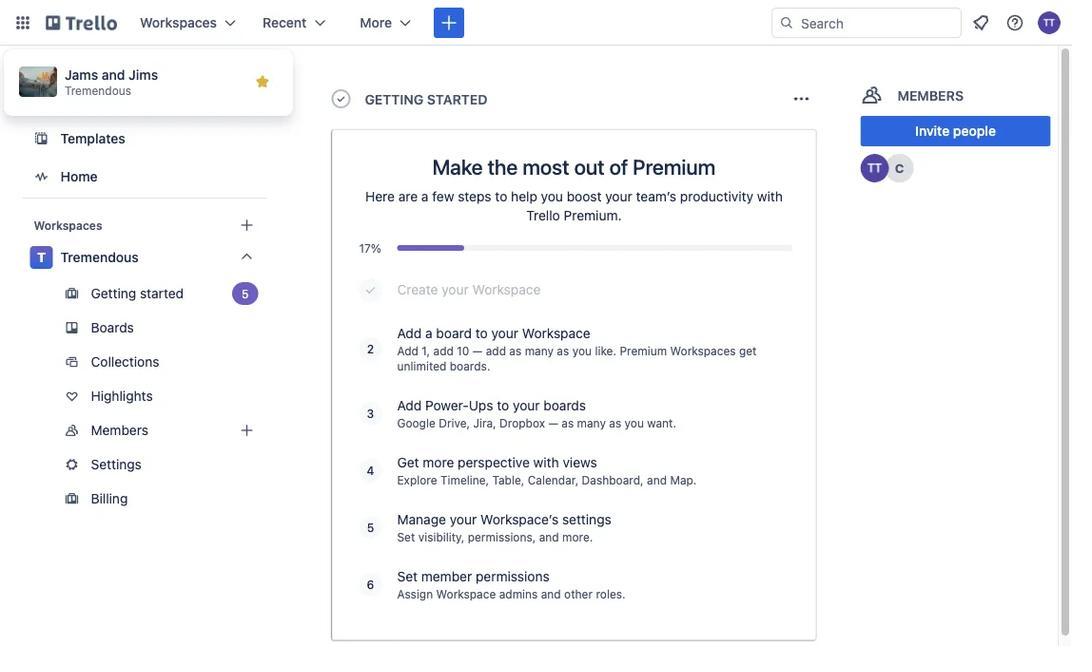 Task type: locate. For each thing, give the bounding box(es) containing it.
workspace up the boards
[[522, 326, 591, 342]]

— down the boards
[[548, 417, 558, 430]]

premium
[[633, 154, 716, 179], [620, 344, 667, 358]]

1 set from the top
[[397, 531, 415, 544]]

back to home image
[[46, 8, 117, 38]]

many up the boards
[[525, 344, 554, 358]]

recent
[[263, 15, 307, 30]]

2 vertical spatial to
[[497, 398, 509, 414]]

make
[[433, 154, 483, 179]]

1 vertical spatial set
[[397, 569, 418, 585]]

1 horizontal spatial with
[[757, 189, 783, 205]]

2 add from the left
[[486, 344, 506, 358]]

jams
[[65, 67, 98, 83]]

a inside here are a few steps to help you boost your team's productivity with trello premium.
[[421, 189, 429, 205]]

your up visibility,
[[450, 512, 477, 528]]

0 vertical spatial set
[[397, 531, 415, 544]]

— inside add a board to your workspace add 1, add 10 — add as many as you like. premium workspaces get unlimited boards.
[[473, 344, 483, 358]]

0 vertical spatial you
[[541, 189, 563, 205]]

2
[[367, 343, 374, 356]]

as right 10
[[509, 344, 522, 358]]

more
[[360, 15, 392, 30]]

0 vertical spatial —
[[473, 344, 483, 358]]

workspace down member
[[436, 588, 496, 601]]

add left 1,
[[397, 344, 419, 358]]

workspace
[[472, 282, 541, 298], [522, 326, 591, 342], [436, 588, 496, 601]]

manage
[[397, 512, 446, 528]]

— right 10
[[473, 344, 483, 358]]

0 vertical spatial boards link
[[22, 84, 266, 118]]

1 vertical spatial many
[[577, 417, 606, 430]]

set up assign
[[397, 569, 418, 585]]

add up 'google'
[[397, 398, 422, 414]]

0 vertical spatial with
[[757, 189, 783, 205]]

1 vertical spatial boards link
[[22, 313, 266, 343]]

tremendous
[[65, 84, 131, 97], [60, 250, 139, 265]]

set down "manage" on the left bottom of page
[[397, 531, 415, 544]]

boards down jams on the left top of the page
[[60, 93, 105, 108]]

and left map.
[[647, 474, 667, 487]]

to inside add power-ups to your boards google drive, jira, dropbox — as many as you want.
[[497, 398, 509, 414]]

5 down create a workspace image
[[242, 287, 249, 301]]

with up calendar,
[[533, 455, 559, 471]]

1 vertical spatial you
[[572, 344, 592, 358]]

to left help
[[495, 189, 507, 205]]

2 vertical spatial you
[[625, 417, 644, 430]]

2 horizontal spatial you
[[625, 417, 644, 430]]

1 vertical spatial boards
[[91, 320, 134, 336]]

5 left "manage" on the left bottom of page
[[367, 521, 374, 535]]

0 vertical spatial 5
[[242, 287, 249, 301]]

0 horizontal spatial many
[[525, 344, 554, 358]]

1 vertical spatial add
[[397, 344, 419, 358]]

0 notifications image
[[970, 11, 992, 34]]

roles.
[[596, 588, 626, 601]]

1 vertical spatial workspaces
[[34, 219, 102, 232]]

premium right like.
[[620, 344, 667, 358]]

0 horizontal spatial you
[[541, 189, 563, 205]]

many down the boards
[[577, 417, 606, 430]]

with inside get more perspective with views explore timeline, table, calendar, dashboard, and map.
[[533, 455, 559, 471]]

1 vertical spatial to
[[475, 326, 488, 342]]

10
[[457, 344, 469, 358]]

1 add from the left
[[433, 344, 454, 358]]

0 horizontal spatial add
[[433, 344, 454, 358]]

as
[[509, 344, 522, 358], [557, 344, 569, 358], [562, 417, 574, 430], [609, 417, 621, 430]]

1 vertical spatial 5
[[367, 521, 374, 535]]

templates
[[60, 131, 125, 147]]

Search field
[[794, 9, 961, 37]]

1 add from the top
[[397, 326, 422, 342]]

recent button
[[251, 8, 337, 38]]

1 vertical spatial premium
[[620, 344, 667, 358]]

0 vertical spatial to
[[495, 189, 507, 205]]

you left want.
[[625, 417, 644, 430]]

workspace inside add a board to your workspace add 1, add 10 — add as many as you like. premium workspaces get unlimited boards.
[[522, 326, 591, 342]]

5
[[242, 287, 249, 301], [367, 521, 374, 535]]

2 set from the top
[[397, 569, 418, 585]]

settings link
[[22, 450, 266, 480]]

to inside here are a few steps to help you boost your team's productivity with trello premium.
[[495, 189, 507, 205]]

your right board
[[491, 326, 519, 342]]

1 horizontal spatial many
[[577, 417, 606, 430]]

workspaces inside dropdown button
[[140, 15, 217, 30]]

add image
[[235, 420, 258, 442]]

workspaces up jims
[[140, 15, 217, 30]]

home image
[[30, 166, 53, 188]]

to
[[495, 189, 507, 205], [475, 326, 488, 342], [497, 398, 509, 414]]

add for add power-ups to your boards
[[397, 398, 422, 414]]

1 horizontal spatial workspaces
[[140, 15, 217, 30]]

of
[[609, 154, 628, 179]]

1 horizontal spatial terry turtle (terryturtle) image
[[1038, 11, 1061, 34]]

— for workspace
[[473, 344, 483, 358]]

and left more.
[[539, 531, 559, 544]]

create board or workspace image
[[440, 13, 459, 32]]

add up boards.
[[486, 344, 506, 358]]

collections link
[[22, 347, 266, 378]]

2 vertical spatial add
[[397, 398, 422, 414]]

tremendous up "getting" on the top left of page
[[60, 250, 139, 265]]

0 vertical spatial a
[[421, 189, 429, 205]]

1 vertical spatial a
[[425, 326, 433, 342]]

and left other on the right of page
[[541, 588, 561, 601]]

to right ups
[[497, 398, 509, 414]]

add
[[433, 344, 454, 358], [486, 344, 506, 358]]

explore
[[397, 474, 437, 487]]

terry turtle (terryturtle) image
[[1038, 11, 1061, 34], [861, 154, 889, 183]]

premium up team's
[[633, 154, 716, 179]]

google
[[397, 417, 436, 430]]

add up unlimited
[[397, 326, 422, 342]]

1 horizontal spatial you
[[572, 344, 592, 358]]

ups
[[469, 398, 493, 414]]

with right the productivity
[[757, 189, 783, 205]]

0 vertical spatial terry turtle (terryturtle) image
[[1038, 11, 1061, 34]]

you up the trello
[[541, 189, 563, 205]]

your inside here are a few steps to help you boost your team's productivity with trello premium.
[[605, 189, 632, 205]]

terry turtle (terryturtle) image right "open information menu" image
[[1038, 11, 1061, 34]]

unlimited
[[397, 360, 447, 373]]

home link
[[22, 160, 266, 194]]

3 add from the top
[[397, 398, 422, 414]]

add inside add power-ups to your boards google drive, jira, dropbox — as many as you want.
[[397, 398, 422, 414]]

highlights
[[91, 389, 153, 404]]

boards link up collections link
[[22, 313, 266, 343]]

out
[[574, 154, 605, 179]]

boards link
[[22, 84, 266, 118], [22, 313, 266, 343]]

your
[[605, 189, 632, 205], [442, 282, 469, 298], [491, 326, 519, 342], [513, 398, 540, 414], [450, 512, 477, 528]]

tremendous down jams on the left top of the page
[[65, 84, 131, 97]]

17
[[359, 242, 371, 255]]

2 vertical spatial workspace
[[436, 588, 496, 601]]

starred icon image
[[255, 74, 270, 89]]

more.
[[562, 531, 593, 544]]

you left like.
[[572, 344, 592, 358]]

c
[[895, 161, 904, 176]]

workspaces left get
[[670, 344, 736, 358]]

a up 1,
[[425, 326, 433, 342]]

boards.
[[450, 360, 490, 373]]

highlights link
[[22, 382, 266, 412]]

— inside add power-ups to your boards google drive, jira, dropbox — as many as you want.
[[548, 417, 558, 430]]

1,
[[422, 344, 430, 358]]

workspaces inside add a board to your workspace add 1, add 10 — add as many as you like. premium workspaces get unlimited boards.
[[670, 344, 736, 358]]

with
[[757, 189, 783, 205], [533, 455, 559, 471]]

0 horizontal spatial terry turtle (terryturtle) image
[[861, 154, 889, 183]]

your up the dropbox
[[513, 398, 540, 414]]

3
[[367, 407, 374, 421]]

more
[[423, 455, 454, 471]]

1 horizontal spatial —
[[548, 417, 558, 430]]

boards down "getting" on the top left of page
[[91, 320, 134, 336]]

and left jims
[[102, 67, 125, 83]]

dashboard,
[[582, 474, 644, 487]]

boards
[[544, 398, 586, 414]]

0 vertical spatial many
[[525, 344, 554, 358]]

more button
[[349, 8, 423, 38]]

0 vertical spatial workspaces
[[140, 15, 217, 30]]

6
[[367, 578, 374, 592]]

1 vertical spatial with
[[533, 455, 559, 471]]

invite people
[[915, 123, 996, 139]]

0 vertical spatial add
[[397, 326, 422, 342]]

0 vertical spatial tremendous
[[65, 84, 131, 97]]

workspaces up t
[[34, 219, 102, 232]]

0 horizontal spatial —
[[473, 344, 483, 358]]

a
[[421, 189, 429, 205], [425, 326, 433, 342]]

trello
[[527, 208, 560, 224]]

workspace inside set member permissions assign workspace admins and other roles.
[[436, 588, 496, 601]]

are
[[398, 189, 418, 205]]

getting
[[365, 92, 424, 108]]

0 horizontal spatial with
[[533, 455, 559, 471]]

admins
[[499, 588, 538, 601]]

templates link
[[22, 122, 266, 156]]

views
[[563, 455, 597, 471]]

assign
[[397, 588, 433, 601]]

to inside add a board to your workspace add 1, add 10 — add as many as you like. premium workspaces get unlimited boards.
[[475, 326, 488, 342]]

1 vertical spatial workspace
[[522, 326, 591, 342]]

jims
[[129, 67, 158, 83]]

your inside add power-ups to your boards google drive, jira, dropbox — as many as you want.
[[513, 398, 540, 414]]

2 horizontal spatial workspaces
[[670, 344, 736, 358]]

home
[[60, 169, 98, 185]]

and inside get more perspective with views explore timeline, table, calendar, dashboard, and map.
[[647, 474, 667, 487]]

a right are
[[421, 189, 429, 205]]

people
[[953, 123, 996, 139]]

set
[[397, 531, 415, 544], [397, 569, 418, 585]]

add
[[397, 326, 422, 342], [397, 344, 419, 358], [397, 398, 422, 414]]

timeline,
[[441, 474, 489, 487]]

member
[[421, 569, 472, 585]]

many
[[525, 344, 554, 358], [577, 417, 606, 430]]

1 horizontal spatial add
[[486, 344, 506, 358]]

your down the of
[[605, 189, 632, 205]]

1 vertical spatial —
[[548, 417, 558, 430]]

0 horizontal spatial 5
[[242, 287, 249, 301]]

2 vertical spatial workspaces
[[670, 344, 736, 358]]

workspace down the trello
[[472, 282, 541, 298]]

1 horizontal spatial 5
[[367, 521, 374, 535]]

c button
[[885, 154, 914, 183]]

add right 1,
[[433, 344, 454, 358]]

add a board to your workspace add 1, add 10 — add as many as you like. premium workspaces get unlimited boards.
[[397, 326, 757, 373]]

create a workspace image
[[235, 214, 258, 237]]

help
[[511, 189, 537, 205]]

terry turtle (terryturtle) image left c
[[861, 154, 889, 183]]

to right board
[[475, 326, 488, 342]]

premium inside add a board to your workspace add 1, add 10 — add as many as you like. premium workspaces get unlimited boards.
[[620, 344, 667, 358]]

boards link down jims
[[22, 84, 266, 118]]



Task type: describe. For each thing, give the bounding box(es) containing it.
create
[[397, 282, 438, 298]]

1 boards link from the top
[[22, 84, 266, 118]]

members link
[[22, 416, 266, 446]]

0 vertical spatial boards
[[60, 93, 105, 108]]

t
[[37, 250, 46, 265]]

started
[[140, 286, 184, 302]]

perspective
[[458, 455, 530, 471]]

— for boards
[[548, 417, 558, 430]]

your inside add a board to your workspace add 1, add 10 — add as many as you like. premium workspaces get unlimited boards.
[[491, 326, 519, 342]]

get
[[739, 344, 757, 358]]

invite people button
[[861, 116, 1051, 147]]

make the most out of premium
[[433, 154, 716, 179]]

set member permissions assign workspace admins and other roles.
[[397, 569, 626, 601]]

team's
[[636, 189, 677, 205]]

permissions,
[[468, 531, 536, 544]]

many inside add power-ups to your boards google drive, jira, dropbox — as many as you want.
[[577, 417, 606, 430]]

primary element
[[0, 0, 1072, 46]]

getting
[[91, 286, 136, 302]]

set inside manage your workspace's settings set visibility, permissions, and more.
[[397, 531, 415, 544]]

2 boards link from the top
[[22, 313, 266, 343]]

members
[[91, 423, 148, 439]]

as down the boards
[[562, 417, 574, 430]]

2 add from the top
[[397, 344, 419, 358]]

set inside set member permissions assign workspace admins and other roles.
[[397, 569, 418, 585]]

dropbox
[[500, 417, 545, 430]]

workspaces button
[[128, 8, 247, 38]]

drive,
[[439, 417, 470, 430]]

your right create
[[442, 282, 469, 298]]

power-
[[425, 398, 469, 414]]

you inside add power-ups to your boards google drive, jira, dropbox — as many as you want.
[[625, 417, 644, 430]]

visibility,
[[418, 531, 465, 544]]

board
[[436, 326, 472, 342]]

you inside here are a few steps to help you boost your team's productivity with trello premium.
[[541, 189, 563, 205]]

as left want.
[[609, 417, 621, 430]]

template board image
[[30, 127, 53, 150]]

calendar,
[[528, 474, 579, 487]]

steps
[[458, 189, 492, 205]]

get
[[397, 455, 419, 471]]

to for ups
[[497, 398, 509, 414]]

getting started
[[365, 92, 488, 108]]

a inside add a board to your workspace add 1, add 10 — add as many as you like. premium workspaces get unlimited boards.
[[425, 326, 433, 342]]

collections
[[91, 354, 159, 370]]

billing link
[[22, 484, 266, 515]]

the
[[488, 154, 518, 179]]

1 vertical spatial tremendous
[[60, 250, 139, 265]]

settings
[[562, 512, 612, 528]]

members
[[898, 88, 964, 104]]

%
[[371, 242, 382, 255]]

here
[[365, 189, 395, 205]]

manage your workspace's settings set visibility, permissions, and more.
[[397, 512, 612, 544]]

few
[[432, 189, 454, 205]]

premium.
[[564, 208, 622, 224]]

getting started
[[91, 286, 184, 302]]

workspace's
[[481, 512, 559, 528]]

most
[[523, 154, 570, 179]]

get more perspective with views explore timeline, table, calendar, dashboard, and map.
[[397, 455, 697, 487]]

0 vertical spatial premium
[[633, 154, 716, 179]]

create your workspace
[[397, 282, 541, 298]]

map.
[[670, 474, 697, 487]]

invite
[[915, 123, 950, 139]]

permissions
[[476, 569, 550, 585]]

1 vertical spatial terry turtle (terryturtle) image
[[861, 154, 889, 183]]

want.
[[647, 417, 676, 430]]

table,
[[492, 474, 525, 487]]

jira,
[[473, 417, 496, 430]]

settings
[[91, 457, 142, 473]]

productivity
[[680, 189, 754, 205]]

4
[[367, 464, 374, 478]]

board image
[[30, 89, 53, 112]]

like.
[[595, 344, 617, 358]]

tremendous inside jams and jims tremendous
[[65, 84, 131, 97]]

jams and jims tremendous
[[65, 67, 158, 97]]

and inside manage your workspace's settings set visibility, permissions, and more.
[[539, 531, 559, 544]]

other
[[564, 588, 593, 601]]

to for board
[[475, 326, 488, 342]]

17 %
[[359, 242, 382, 255]]

search image
[[779, 15, 794, 30]]

you inside add a board to your workspace add 1, add 10 — add as many as you like. premium workspaces get unlimited boards.
[[572, 344, 592, 358]]

billing
[[91, 491, 128, 507]]

started
[[427, 92, 488, 108]]

here are a few steps to help you boost your team's productivity with trello premium.
[[365, 189, 783, 224]]

and inside jams and jims tremendous
[[102, 67, 125, 83]]

chestercheeetah (chestercheeetah) image
[[885, 154, 914, 183]]

as left like.
[[557, 344, 569, 358]]

add for add a board to your workspace
[[397, 326, 422, 342]]

many inside add a board to your workspace add 1, add 10 — add as many as you like. premium workspaces get unlimited boards.
[[525, 344, 554, 358]]

open information menu image
[[1006, 13, 1025, 32]]

your inside manage your workspace's settings set visibility, permissions, and more.
[[450, 512, 477, 528]]

with inside here are a few steps to help you boost your team's productivity with trello premium.
[[757, 189, 783, 205]]

boost
[[567, 189, 602, 205]]

0 horizontal spatial workspaces
[[34, 219, 102, 232]]

0 vertical spatial workspace
[[472, 282, 541, 298]]

add power-ups to your boards google drive, jira, dropbox — as many as you want.
[[397, 398, 676, 430]]

and inside set member permissions assign workspace admins and other roles.
[[541, 588, 561, 601]]



Task type: vqa. For each thing, say whether or not it's contained in the screenshot.
left add
yes



